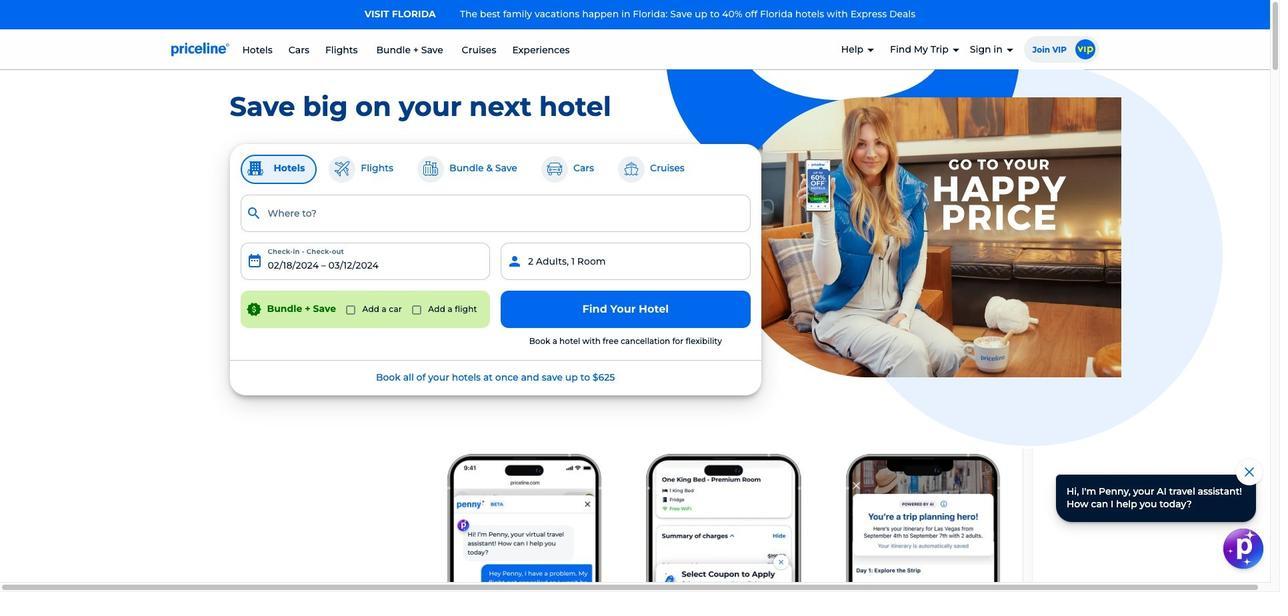 Task type: describe. For each thing, give the bounding box(es) containing it.
Where to? field
[[240, 195, 751, 232]]

genai itineraries image
[[845, 454, 1002, 592]]

hotel-search-form element
[[235, 195, 1264, 569]]

types of travel tab list
[[240, 154, 751, 184]]

priceline.com home image
[[171, 42, 229, 56]]

none button inside hotel-search-form element
[[240, 243, 490, 280]]



Task type: locate. For each thing, give the bounding box(es) containing it.
None field
[[240, 195, 751, 232]]

None button
[[240, 243, 490, 280]]

close image
[[1242, 459, 1258, 486]]

troubleshoot with penny image
[[447, 454, 603, 592]]

vip badge icon image
[[1076, 39, 1096, 59]]

priceline wallet image
[[646, 454, 802, 592]]

penny chat opener image
[[1224, 529, 1264, 569]]



Task type: vqa. For each thing, say whether or not it's contained in the screenshot.
button within HOTEL-SEARCH-FORM element
yes



